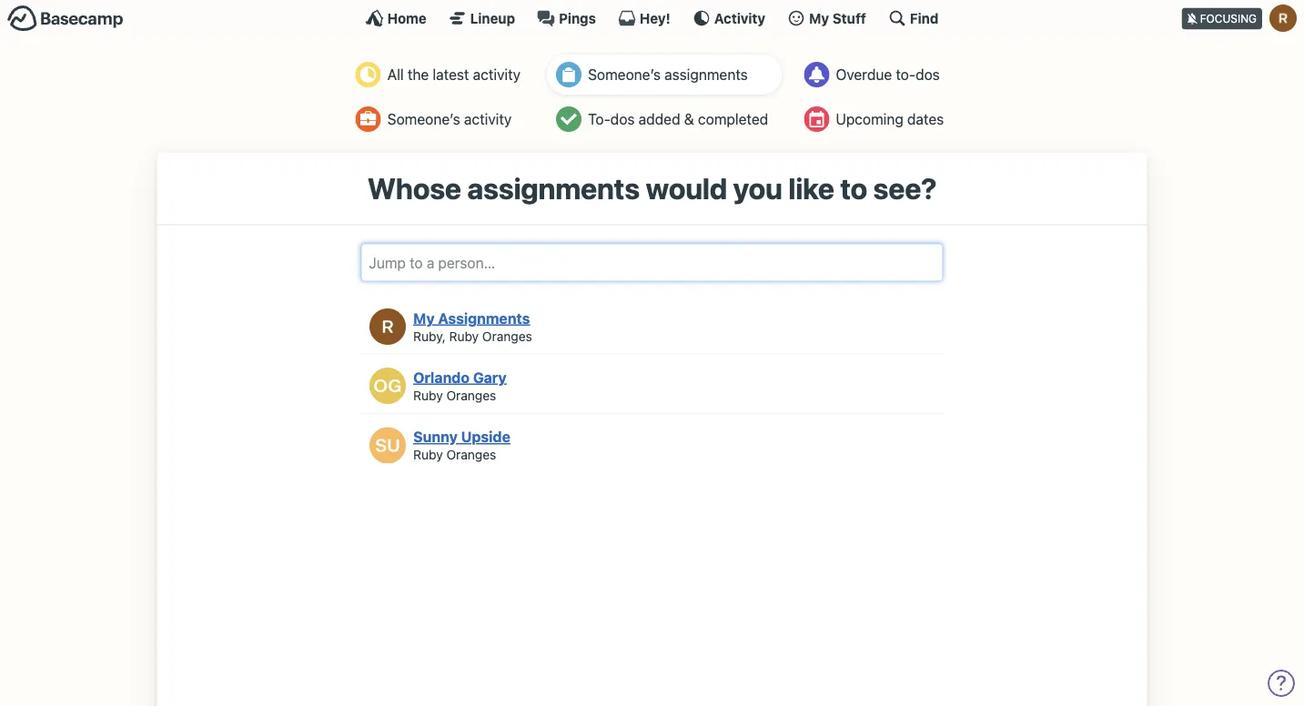 Task type: locate. For each thing, give the bounding box(es) containing it.
ruby inside the sunny upside ruby oranges
[[414, 447, 443, 462]]

oranges for gary
[[447, 388, 497, 403]]

1 vertical spatial ruby
[[414, 388, 443, 403]]

my stuff button
[[788, 9, 867, 27]]

overdue to-dos
[[836, 66, 941, 83]]

assignments inside the someone's assignments link
[[665, 66, 748, 83]]

see?
[[874, 171, 937, 206]]

my inside dropdown button
[[810, 10, 830, 26]]

ruby inside orlando gary ruby oranges
[[414, 388, 443, 403]]

1 vertical spatial activity
[[464, 111, 512, 128]]

assignments
[[438, 310, 530, 327]]

oranges
[[483, 329, 533, 344], [447, 388, 497, 403], [447, 447, 497, 462]]

Jump to a person… text field
[[361, 244, 944, 282]]

ruby
[[449, 329, 479, 344], [414, 388, 443, 403], [414, 447, 443, 462]]

all the latest activity
[[388, 66, 521, 83]]

lineup link
[[449, 9, 515, 27]]

list box
[[361, 300, 944, 473]]

1 horizontal spatial someone's
[[588, 66, 661, 83]]

1 vertical spatial someone's
[[388, 111, 460, 128]]

my for stuff
[[810, 10, 830, 26]]

all the latest activity link
[[347, 55, 534, 95]]

1 horizontal spatial my
[[810, 10, 830, 26]]

someone's
[[588, 66, 661, 83], [388, 111, 460, 128]]

0 horizontal spatial dos
[[611, 111, 635, 128]]

dos up dates
[[916, 66, 941, 83]]

my left the stuff
[[810, 10, 830, 26]]

someone's down the
[[388, 111, 460, 128]]

overdue to-dos link
[[795, 55, 958, 95]]

someone's for someone's activity
[[388, 111, 460, 128]]

assignments down todo icon
[[468, 171, 640, 206]]

activity link
[[693, 9, 766, 27]]

1 horizontal spatial assignments
[[665, 66, 748, 83]]

ruby down assignments on the left
[[449, 329, 479, 344]]

home
[[388, 10, 427, 26]]

activity down all the latest activity
[[464, 111, 512, 128]]

activity right latest
[[473, 66, 521, 83]]

latest
[[433, 66, 469, 83]]

to-
[[588, 111, 611, 128]]

hey!
[[640, 10, 671, 26]]

someone's inside someone's activity link
[[388, 111, 460, 128]]

ruby inside my assignments ruby,        ruby oranges
[[449, 329, 479, 344]]

to-dos added & completed
[[588, 111, 769, 128]]

1 vertical spatial assignments
[[468, 171, 640, 206]]

ruby, ruby oranges image
[[370, 309, 406, 345]]

someone's activity link
[[347, 99, 534, 139]]

0 horizontal spatial my
[[414, 310, 435, 327]]

dos
[[916, 66, 941, 83], [611, 111, 635, 128]]

orlando gary, ruby oranges image
[[370, 368, 406, 404]]

assignments
[[665, 66, 748, 83], [468, 171, 640, 206]]

my for assignments
[[414, 310, 435, 327]]

list box containing my assignments
[[361, 300, 944, 473]]

schedule image
[[804, 107, 830, 132]]

someone's up to-
[[588, 66, 661, 83]]

1 horizontal spatial dos
[[916, 66, 941, 83]]

ruby down orlando
[[414, 388, 443, 403]]

focusing
[[1201, 12, 1258, 25]]

whose assignments would you like to see?
[[368, 171, 937, 206]]

main element
[[0, 0, 1305, 36]]

person report image
[[356, 107, 381, 132]]

ruby down sunny
[[414, 447, 443, 462]]

0 horizontal spatial assignments
[[468, 171, 640, 206]]

you
[[734, 171, 783, 206]]

0 vertical spatial my
[[810, 10, 830, 26]]

&
[[685, 111, 695, 128]]

activity
[[473, 66, 521, 83], [464, 111, 512, 128]]

my up ruby,
[[414, 310, 435, 327]]

my inside my assignments ruby,        ruby oranges
[[414, 310, 435, 327]]

assignment image
[[557, 62, 582, 87]]

2 vertical spatial oranges
[[447, 447, 497, 462]]

someone's activity
[[388, 111, 512, 128]]

0 vertical spatial ruby
[[449, 329, 479, 344]]

gary
[[473, 369, 507, 386]]

1 vertical spatial oranges
[[447, 388, 497, 403]]

oranges down assignments on the left
[[483, 329, 533, 344]]

my
[[810, 10, 830, 26], [414, 310, 435, 327]]

dos left added
[[611, 111, 635, 128]]

reports image
[[804, 62, 830, 87]]

assignments up &
[[665, 66, 748, 83]]

oranges inside the sunny upside ruby oranges
[[447, 447, 497, 462]]

completed
[[698, 111, 769, 128]]

to-
[[896, 66, 916, 83]]

0 vertical spatial someone's
[[588, 66, 661, 83]]

1 vertical spatial my
[[414, 310, 435, 327]]

oranges down upside
[[447, 447, 497, 462]]

oranges inside orlando gary ruby oranges
[[447, 388, 497, 403]]

0 vertical spatial assignments
[[665, 66, 748, 83]]

pings button
[[537, 9, 596, 27]]

assignments for someone's
[[665, 66, 748, 83]]

0 horizontal spatial someone's
[[388, 111, 460, 128]]

focusing button
[[1183, 0, 1305, 36]]

someone's inside the someone's assignments link
[[588, 66, 661, 83]]

2 vertical spatial ruby
[[414, 447, 443, 462]]

ruby for orlando
[[414, 388, 443, 403]]

0 vertical spatial dos
[[916, 66, 941, 83]]

activity
[[715, 10, 766, 26]]

oranges down gary
[[447, 388, 497, 403]]

upcoming
[[836, 111, 904, 128]]

0 vertical spatial oranges
[[483, 329, 533, 344]]



Task type: vqa. For each thing, say whether or not it's contained in the screenshot.


Task type: describe. For each thing, give the bounding box(es) containing it.
upcoming dates link
[[795, 99, 958, 139]]

someone's for someone's assignments
[[588, 66, 661, 83]]

assignments for whose
[[468, 171, 640, 206]]

upcoming dates
[[836, 111, 945, 128]]

find button
[[889, 9, 939, 27]]

activity report image
[[356, 62, 381, 87]]

overdue
[[836, 66, 893, 83]]

sunny upside, ruby oranges image
[[370, 427, 406, 464]]

0 vertical spatial activity
[[473, 66, 521, 83]]

like
[[789, 171, 835, 206]]

1 vertical spatial dos
[[611, 111, 635, 128]]

oranges inside my assignments ruby,        ruby oranges
[[483, 329, 533, 344]]

lineup
[[471, 10, 515, 26]]

ruby,
[[414, 329, 446, 344]]

home link
[[366, 9, 427, 27]]

oranges for upside
[[447, 447, 497, 462]]

to-dos added & completed link
[[547, 99, 782, 139]]

sunny
[[414, 428, 458, 446]]

switch accounts image
[[7, 5, 124, 33]]

the
[[408, 66, 429, 83]]

pings
[[559, 10, 596, 26]]

would
[[646, 171, 728, 206]]

whose
[[368, 171, 462, 206]]

added
[[639, 111, 681, 128]]

someone's assignments link
[[547, 55, 782, 95]]

upside
[[461, 428, 511, 446]]

my stuff
[[810, 10, 867, 26]]

find
[[911, 10, 939, 26]]

ruby image
[[1270, 5, 1298, 32]]

orlando
[[414, 369, 470, 386]]

ruby for sunny
[[414, 447, 443, 462]]

stuff
[[833, 10, 867, 26]]

my assignments ruby,        ruby oranges
[[414, 310, 533, 344]]

todo image
[[557, 107, 582, 132]]

sunny upside ruby oranges
[[414, 428, 511, 462]]

all
[[388, 66, 404, 83]]

hey! button
[[618, 9, 671, 27]]

dos inside "link"
[[916, 66, 941, 83]]

to
[[841, 171, 868, 206]]

someone's assignments
[[588, 66, 748, 83]]

dates
[[908, 111, 945, 128]]

orlando gary ruby oranges
[[414, 369, 507, 403]]



